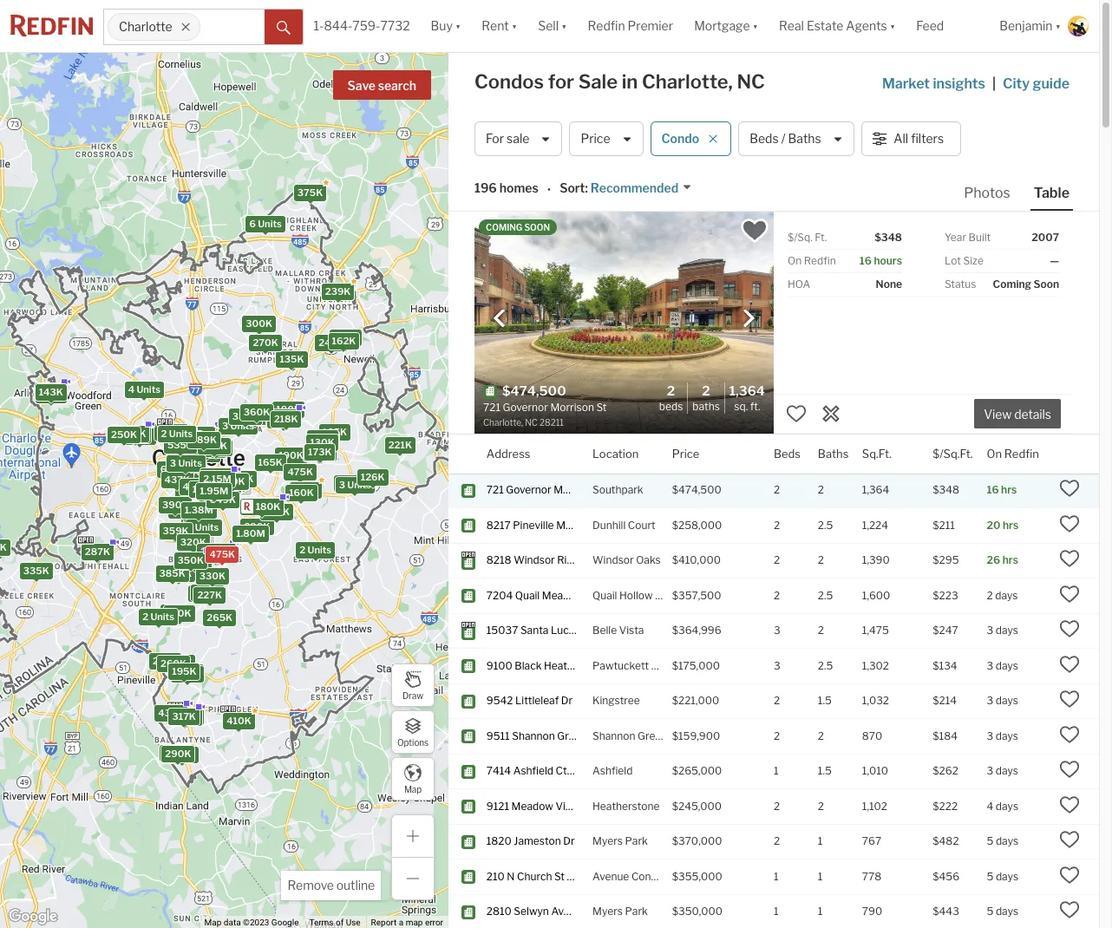 Task type: locate. For each thing, give the bounding box(es) containing it.
myers down avenue at the bottom of page
[[593, 905, 623, 918]]

vista right belle
[[619, 624, 644, 637]]

1 horizontal spatial 350k
[[232, 410, 258, 422]]

favorite this home image
[[786, 403, 807, 424], [1059, 478, 1080, 499], [1059, 514, 1080, 534], [1059, 619, 1080, 640], [1059, 689, 1080, 710], [1059, 760, 1080, 780], [1059, 795, 1080, 816], [1059, 865, 1080, 886], [1059, 900, 1080, 921]]

▾ left user photo
[[1056, 19, 1061, 33]]

1-844-759-7732 link
[[314, 19, 410, 33]]

0 horizontal spatial 160k
[[127, 430, 152, 442]]

unit left the 'e'
[[603, 730, 623, 743]]

2 2.5 from the top
[[818, 589, 833, 602]]

4 right $222
[[987, 800, 994, 813]]

on redfin up 16 hrs
[[987, 446, 1039, 460]]

2 days from the top
[[996, 624, 1019, 637]]

price button up ":"
[[570, 121, 643, 156]]

▾ right rent in the top of the page
[[512, 19, 517, 33]]

0 vertical spatial baths
[[788, 131, 821, 146]]

ashfield left ct
[[513, 765, 554, 778]]

1 horizontal spatial map
[[404, 784, 422, 794]]

ft. right sq.
[[750, 400, 761, 413]]

▾ for rent ▾
[[512, 19, 517, 33]]

$348 up hours
[[875, 231, 902, 244]]

favorite button image
[[740, 216, 770, 246]]

0 vertical spatial st
[[600, 484, 610, 497]]

3 days right $184
[[987, 730, 1019, 743]]

0 horizontal spatial shannon
[[512, 730, 555, 743]]

st for church
[[554, 870, 565, 883]]

1.70m
[[192, 483, 220, 495]]

340k
[[188, 428, 214, 440], [203, 486, 229, 498]]

hrs right 20
[[1003, 519, 1019, 532]]

4 ▾ from the left
[[753, 19, 758, 33]]

190k
[[278, 449, 303, 461]]

outline
[[336, 878, 375, 893]]

9121
[[487, 800, 509, 813]]

favorite this home image for $443
[[1059, 900, 1080, 921]]

3 5 days from the top
[[987, 905, 1019, 918]]

6 ▾ from the left
[[1056, 19, 1061, 33]]

1 horizontal spatial 160k
[[289, 487, 313, 499]]

1,600
[[862, 589, 891, 602]]

for
[[548, 70, 574, 93]]

0 horizontal spatial vista
[[556, 800, 581, 813]]

0 vertical spatial 1.5
[[818, 694, 832, 707]]

days right $456
[[996, 870, 1019, 883]]

3 days from the top
[[996, 659, 1019, 672]]

0 horizontal spatial 439k
[[158, 707, 184, 719]]

soon
[[1034, 278, 1059, 291]]

st for morrison
[[600, 484, 610, 497]]

1 vertical spatial 360k
[[172, 711, 198, 723]]

1 vertical spatial 370k
[[185, 511, 211, 523]]

remove
[[288, 878, 334, 893]]

ft.
[[815, 231, 827, 244], [750, 400, 761, 413]]

redfin down view details
[[1005, 446, 1039, 460]]

2 horizontal spatial redfin
[[1005, 446, 1039, 460]]

▾
[[455, 19, 461, 33], [512, 19, 517, 33], [561, 19, 567, 33], [753, 19, 758, 33], [890, 19, 896, 33], [1056, 19, 1061, 33]]

3 favorite this home image from the top
[[1059, 654, 1080, 675]]

3 days for $134
[[987, 659, 1019, 672]]

favorite this home image for $214
[[1059, 689, 1080, 710]]

5 3 days from the top
[[987, 765, 1019, 778]]

baths down x-out this home image
[[818, 446, 849, 460]]

5 days from the top
[[996, 730, 1019, 743]]

160k down 239k
[[332, 332, 357, 344]]

favorite this home image for $247
[[1059, 619, 1080, 640]]

5 days for $456
[[987, 870, 1019, 883]]

245k up 317k
[[174, 666, 200, 678]]

favorite this home image for $262
[[1059, 760, 1080, 780]]

16 left hours
[[860, 254, 872, 267]]

▾ for benjamin ▾
[[1056, 19, 1061, 33]]

2 5 days from the top
[[987, 870, 1019, 883]]

3 days for $214
[[987, 694, 1019, 707]]

sell ▾
[[538, 19, 567, 33]]

370k
[[168, 434, 193, 446], [185, 511, 211, 523]]

1 days from the top
[[995, 589, 1018, 602]]

1 vertical spatial st
[[554, 870, 565, 883]]

favorite this home image
[[1059, 549, 1080, 570], [1059, 584, 1080, 605], [1059, 654, 1080, 675], [1059, 724, 1080, 745], [1059, 830, 1080, 851]]

1 vertical spatial 300k
[[191, 587, 218, 599]]

0 vertical spatial 4
[[128, 383, 134, 396]]

2.5 left 1,224 on the bottom of the page
[[818, 519, 833, 532]]

1 horizontal spatial 174k
[[307, 446, 331, 459]]

st left #1708
[[554, 870, 565, 883]]

3 5 from the top
[[987, 905, 994, 918]]

1,364 up 1,224 on the bottom of the page
[[862, 484, 890, 497]]

245k down 239k
[[318, 337, 344, 349]]

1 horizontal spatial quail
[[593, 589, 617, 602]]

3 days for $247
[[987, 624, 1019, 637]]

beds left 'baths' button
[[774, 446, 801, 460]]

5 days right $456
[[987, 870, 1019, 883]]

1 horizontal spatial 1,364
[[862, 484, 890, 497]]

mortgage ▾ button
[[694, 0, 758, 52]]

1.38m
[[184, 504, 213, 516]]

535k
[[167, 438, 193, 451]]

0 horizontal spatial 350k
[[177, 554, 203, 566]]

redfin down the "$/sq. ft."
[[804, 254, 836, 267]]

feed
[[916, 19, 944, 33]]

780k
[[211, 473, 237, 486]]

windsor left oaks
[[593, 554, 634, 567]]

1 horizontal spatial on redfin
[[987, 446, 1039, 460]]

300k down 310k
[[191, 587, 218, 599]]

287k
[[84, 545, 110, 557]]

0 vertical spatial 5 days
[[987, 835, 1019, 848]]

of
[[336, 918, 344, 928]]

windsor down pineville
[[514, 554, 555, 567]]

221k
[[388, 439, 412, 451]]

4 3 days from the top
[[987, 730, 1019, 743]]

hrs for 16 hrs
[[1001, 484, 1017, 497]]

210 n church st #1708 link
[[487, 870, 599, 884]]

1 3 days from the top
[[987, 624, 1019, 637]]

draw
[[403, 690, 423, 701]]

days right $134
[[996, 659, 1019, 672]]

290k
[[244, 520, 270, 532], [165, 748, 191, 760], [169, 749, 195, 761]]

0 vertical spatial 160k
[[332, 332, 357, 344]]

all filters button
[[862, 121, 961, 156]]

1 horizontal spatial $348
[[933, 484, 960, 497]]

beds for the beds button
[[774, 446, 801, 460]]

price button up $474,500
[[672, 435, 700, 474]]

3 days right $134
[[987, 659, 1019, 672]]

map for map
[[404, 784, 422, 794]]

hrs up 20 hrs
[[1001, 484, 1017, 497]]

vista down ct
[[556, 800, 581, 813]]

1 vertical spatial 1.5
[[818, 765, 832, 778]]

1 windsor from the left
[[514, 554, 555, 567]]

lot
[[945, 254, 961, 267]]

160k down 190k
[[289, 487, 313, 499]]

0 vertical spatial 1,364
[[730, 383, 765, 399]]

0 vertical spatial redfin
[[588, 19, 625, 33]]

▾ right agents
[[890, 19, 896, 33]]

3 days right $214
[[987, 694, 1019, 707]]

2810 selwyn ave #119 myers park
[[487, 905, 648, 918]]

2.5 for 1,302
[[818, 659, 833, 672]]

0 vertical spatial 2.5
[[818, 519, 833, 532]]

1 vertical spatial 1,364
[[862, 484, 890, 497]]

2 vertical spatial 165k
[[258, 456, 282, 468]]

1 vertical spatial 475k
[[209, 548, 235, 560]]

on up hoa
[[788, 254, 802, 267]]

16 up 20
[[987, 484, 999, 497]]

1 left 767
[[818, 835, 823, 848]]

meadow right 9121
[[512, 800, 554, 813]]

$247
[[933, 624, 959, 637]]

table button
[[1031, 184, 1073, 211]]

649k
[[209, 493, 235, 505]]

ft. inside 1,364 sq. ft.
[[750, 400, 761, 413]]

ft. right $/sq.
[[815, 231, 827, 244]]

favorite this home image for $348
[[1059, 478, 1080, 499]]

1 horizontal spatial ashfield
[[593, 765, 633, 778]]

0 vertical spatial unit
[[623, 519, 643, 532]]

#1708
[[567, 870, 599, 883]]

days up 4 days on the bottom
[[996, 765, 1019, 778]]

matthews
[[556, 519, 605, 532]]

289k
[[163, 747, 189, 759]]

5 right '$443'
[[987, 905, 994, 918]]

2.5 left the 1,302 on the bottom right of page
[[818, 659, 833, 672]]

115k
[[281, 353, 304, 366]]

santa
[[521, 624, 549, 637]]

rd for heatherstone
[[583, 800, 596, 813]]

map inside button
[[404, 784, 422, 794]]

350k up 254k
[[177, 554, 203, 566]]

0 vertical spatial myers
[[593, 835, 623, 848]]

map left data
[[204, 918, 222, 928]]

339k
[[162, 525, 188, 537]]

3 days for $184
[[987, 730, 1019, 743]]

baths
[[788, 131, 821, 146], [693, 400, 720, 413], [818, 446, 849, 460]]

days
[[995, 589, 1018, 602], [996, 624, 1019, 637], [996, 659, 1019, 672], [996, 694, 1019, 707], [996, 730, 1019, 743], [996, 765, 1019, 778], [996, 800, 1019, 813], [996, 835, 1019, 848], [996, 870, 1019, 883], [996, 905, 1019, 918]]

baths right /
[[788, 131, 821, 146]]

210 n church st #1708 avenue condominiums
[[487, 870, 705, 883]]

$159,900
[[672, 730, 720, 743]]

2 windsor from the left
[[593, 554, 634, 567]]

days down 4 days on the bottom
[[996, 835, 1019, 848]]

0 vertical spatial 299k
[[242, 410, 267, 422]]

1 vertical spatial unit
[[592, 659, 612, 672]]

6 days from the top
[[996, 765, 1019, 778]]

390k
[[162, 498, 188, 510]]

3 days down 2 days on the bottom of the page
[[987, 624, 1019, 637]]

1 horizontal spatial 475k
[[287, 466, 313, 478]]

0 vertical spatial vista
[[619, 624, 644, 637]]

None search field
[[201, 10, 264, 44]]

8 days from the top
[[996, 835, 1019, 848]]

1 shannon from the left
[[512, 730, 555, 743]]

days for $247
[[996, 624, 1019, 637]]

9121 meadow vista rd link
[[487, 800, 596, 814]]

user photo image
[[1068, 16, 1089, 36]]

hrs for 20 hrs
[[1003, 519, 1019, 532]]

313k
[[205, 548, 229, 560]]

1.5 left the 1,032 on the bottom
[[818, 694, 832, 707]]

days for $482
[[996, 835, 1019, 848]]

map region
[[0, 0, 622, 928]]

1 quail from the left
[[515, 589, 540, 602]]

439k
[[190, 430, 216, 443], [158, 707, 184, 719]]

400k
[[182, 442, 208, 454]]

0 horizontal spatial price
[[581, 131, 610, 146]]

2 shannon from the left
[[593, 730, 636, 743]]

1 1.5 from the top
[[818, 694, 832, 707]]

9 days from the top
[[996, 870, 1019, 883]]

4 favorite this home image from the top
[[1059, 724, 1080, 745]]

1 horizontal spatial st
[[600, 484, 610, 497]]

$184
[[933, 730, 958, 743]]

days for $222
[[996, 800, 1019, 813]]

charlotte
[[119, 19, 172, 34]]

meadow left ln
[[542, 589, 584, 602]]

search
[[378, 78, 416, 93]]

0 vertical spatial 174k
[[38, 385, 62, 397]]

days for $443
[[996, 905, 1019, 918]]

2 myers from the top
[[593, 905, 623, 918]]

5 days for $443
[[987, 905, 1019, 918]]

7 days from the top
[[996, 800, 1019, 813]]

225k down 170k
[[152, 655, 178, 667]]

dr left belle
[[579, 624, 591, 637]]

5 days down 4 days on the bottom
[[987, 835, 1019, 848]]

1,302
[[862, 659, 889, 672]]

days for $184
[[996, 730, 1019, 743]]

view details link
[[974, 397, 1061, 429]]

2 vertical spatial 5
[[987, 905, 994, 918]]

0 vertical spatial 16
[[860, 254, 872, 267]]

360k left 209k
[[243, 405, 270, 418]]

shannon down 9542 littleleaf dr link
[[512, 730, 555, 743]]

redfin inside button
[[588, 19, 625, 33]]

309k
[[203, 546, 230, 559]]

$348
[[875, 231, 902, 244], [933, 484, 960, 497]]

map for map data ©2023 google
[[204, 918, 222, 928]]

210k
[[121, 427, 146, 439]]

on redfin
[[788, 254, 836, 267], [987, 446, 1039, 460]]

nc
[[737, 70, 765, 93]]

on redfin down the "$/sq. ft."
[[788, 254, 836, 267]]

1 2.5 from the top
[[818, 519, 833, 532]]

days right $222
[[996, 800, 1019, 813]]

0 horizontal spatial 4
[[128, 383, 134, 396]]

1 horizontal spatial 6 units
[[249, 217, 281, 229]]

2 1.5 from the top
[[818, 765, 832, 778]]

2 5 from the top
[[987, 870, 994, 883]]

1 410k from the left
[[226, 714, 251, 726]]

save
[[348, 78, 376, 93]]

2 ashfield from the left
[[593, 765, 633, 778]]

2 3 days from the top
[[987, 659, 1019, 672]]

1 horizontal spatial 4
[[987, 800, 994, 813]]

430k
[[227, 472, 253, 484]]

2 ▾ from the left
[[512, 19, 517, 33]]

cir
[[576, 659, 590, 672]]

209k
[[270, 411, 296, 423]]

green right the 'e'
[[638, 730, 668, 743]]

0 vertical spatial 360k
[[243, 405, 270, 418]]

quail left 'hollow' on the bottom
[[593, 589, 617, 602]]

google image
[[4, 906, 62, 928]]

2 favorite this home image from the top
[[1059, 584, 1080, 605]]

0 horizontal spatial rd
[[583, 800, 596, 813]]

350k left 209k
[[232, 410, 258, 422]]

5 days for $482
[[987, 835, 1019, 848]]

3 2.5 from the top
[[818, 659, 833, 672]]

0 horizontal spatial 16
[[860, 254, 872, 267]]

days right $214
[[996, 694, 1019, 707]]

300k up 270k
[[245, 317, 272, 329]]

0 vertical spatial hrs
[[1001, 484, 1017, 497]]

days for $214
[[996, 694, 1019, 707]]

4 days from the top
[[996, 694, 1019, 707]]

0 vertical spatial rd
[[607, 519, 621, 532]]

180k up 1.80m
[[255, 500, 280, 512]]

save search button
[[333, 70, 431, 100]]

2.5 left 1,600
[[818, 589, 833, 602]]

favorite this home image for $211
[[1059, 514, 1080, 534]]

guide
[[1033, 75, 1070, 92]]

park down avenue at the bottom of page
[[625, 905, 648, 918]]

1 ashfield from the left
[[513, 765, 554, 778]]

price up $474,500
[[672, 446, 700, 460]]

shannon down 'kingstree'
[[593, 730, 636, 743]]

heath
[[544, 659, 574, 672]]

0 horizontal spatial price button
[[570, 121, 643, 156]]

favorite button checkbox
[[740, 216, 770, 246]]

499k
[[173, 465, 199, 477]]

ashfield
[[513, 765, 554, 778], [593, 765, 633, 778]]

8218 windsor ridge dr windsor oaks
[[487, 554, 661, 567]]

1 left 778
[[818, 870, 823, 883]]

1.5 left 1,010
[[818, 765, 832, 778]]

225k down 385k
[[163, 607, 189, 619]]

rd down #24
[[583, 800, 596, 813]]

1 vertical spatial ft.
[[750, 400, 761, 413]]

1.80m
[[236, 527, 265, 540]]

2 vertical spatial 162k
[[307, 447, 331, 459]]

1 right $350,000
[[774, 905, 779, 918]]

0 vertical spatial beds
[[750, 131, 779, 146]]

1 vertical spatial vista
[[556, 800, 581, 813]]

redfin inside 'button'
[[1005, 446, 1039, 460]]

dr for lucia
[[579, 624, 591, 637]]

1.5 for 1,010
[[818, 765, 832, 778]]

map
[[404, 784, 422, 794], [204, 918, 222, 928]]

real
[[779, 19, 804, 33]]

265k
[[206, 611, 232, 623]]

baths left sq.
[[693, 400, 720, 413]]

photos
[[964, 185, 1011, 201]]

5 favorite this home image from the top
[[1059, 830, 1080, 851]]

1 5 from the top
[[987, 835, 994, 848]]

0 horizontal spatial quail
[[515, 589, 540, 602]]

beds left /
[[750, 131, 779, 146]]

1 vertical spatial 16
[[987, 484, 999, 497]]

237k
[[293, 484, 318, 496]]

2.5 for 1,600
[[818, 589, 833, 602]]

2.5 for 1,224
[[818, 519, 833, 532]]

1 vertical spatial price button
[[672, 435, 700, 474]]

0 horizontal spatial 1,364
[[730, 383, 765, 399]]

1 ▾ from the left
[[455, 19, 461, 33]]

162k
[[331, 335, 356, 347], [311, 433, 335, 446], [307, 447, 331, 459]]

oaks
[[636, 554, 661, 567]]

0 horizontal spatial st
[[554, 870, 565, 883]]

heading
[[483, 383, 624, 429]]

1 vertical spatial price
[[672, 446, 700, 460]]

$/sq. ft.
[[788, 231, 827, 244]]

beds inside beds / baths 'button'
[[750, 131, 779, 146]]

1 vertical spatial 335k
[[23, 564, 49, 577]]

160k left 490k
[[127, 430, 152, 442]]

1 horizontal spatial price
[[672, 446, 700, 460]]

photo of 721 governor morrison st, charlotte, nc 28211 image
[[475, 212, 774, 434]]

1 horizontal spatial vista
[[619, 624, 644, 637]]

1 myers from the top
[[593, 835, 623, 848]]

180k up 190k
[[276, 403, 301, 415]]

2 quail from the left
[[593, 589, 617, 602]]

5 days right '$443'
[[987, 905, 1019, 918]]

365k
[[174, 711, 200, 723]]

unit left h
[[623, 519, 643, 532]]

dr right jameston
[[563, 835, 575, 848]]

days right $184
[[996, 730, 1019, 743]]

park down 'heatherstone'
[[625, 835, 648, 848]]

map button
[[391, 757, 435, 801]]

park
[[625, 835, 648, 848], [625, 905, 648, 918]]

8217 pineville matthews rd unit h
[[487, 519, 653, 532]]

1,364 up sq.
[[730, 383, 765, 399]]

$357,500
[[672, 589, 722, 602]]

0 vertical spatial map
[[404, 784, 422, 794]]

3 days for $262
[[987, 765, 1019, 778]]

days down 26 hrs at the right bottom of page
[[995, 589, 1018, 602]]

n
[[507, 870, 515, 883]]

4 inside map region
[[128, 383, 134, 396]]

1 5 days from the top
[[987, 835, 1019, 848]]

st right morrison
[[600, 484, 610, 497]]

remove outline
[[288, 878, 375, 893]]

market insights | city guide
[[882, 75, 1070, 92]]

$348 up $211
[[933, 484, 960, 497]]

▾ right buy
[[455, 19, 461, 33]]

15037 santa lucia dr link
[[487, 624, 591, 638]]

10 days from the top
[[996, 905, 1019, 918]]

1 horizontal spatial 439k
[[190, 430, 216, 443]]

price up ":"
[[581, 131, 610, 146]]

5 right $456
[[987, 870, 994, 883]]

beds left 2 baths
[[659, 400, 683, 413]]

2 vertical spatial redfin
[[1005, 446, 1039, 460]]

0 horizontal spatial 300k
[[191, 587, 218, 599]]

16
[[860, 254, 872, 267], [987, 484, 999, 497]]

map down options
[[404, 784, 422, 794]]

remove charlotte image
[[181, 22, 191, 32]]

▾ for mortgage ▾
[[753, 19, 758, 33]]

save search
[[348, 78, 416, 93]]

myers up avenue at the bottom of page
[[593, 835, 623, 848]]

days down 2 days on the bottom of the page
[[996, 624, 1019, 637]]

1 vertical spatial 180k
[[255, 500, 280, 512]]

3 ▾ from the left
[[561, 19, 567, 33]]

view
[[984, 407, 1012, 422]]

145k
[[122, 428, 147, 440]]

on up 16 hrs
[[987, 446, 1002, 460]]

2 vertical spatial 2.5
[[818, 659, 833, 672]]

2 vertical spatial hrs
[[1003, 554, 1019, 567]]

$350,000
[[672, 905, 723, 918]]

0 vertical spatial 5
[[987, 835, 994, 848]]

1 vertical spatial myers
[[593, 905, 623, 918]]

1 favorite this home image from the top
[[1059, 549, 1080, 570]]

1 horizontal spatial windsor
[[593, 554, 634, 567]]

redfin left 'premier'
[[588, 19, 625, 33]]

baths inside 'button'
[[788, 131, 821, 146]]

1 horizontal spatial 300k
[[245, 317, 272, 329]]

1 vertical spatial 160k
[[127, 430, 152, 442]]

3 3 days from the top
[[987, 694, 1019, 707]]

245k
[[318, 337, 344, 349], [174, 666, 200, 678]]

721 governor morrison st link
[[487, 484, 610, 498]]

7204 quail meadow ln quail hollow estates
[[487, 589, 692, 602]]



Task type: vqa. For each thing, say whether or not it's contained in the screenshot.


Task type: describe. For each thing, give the bounding box(es) containing it.
hoa
[[788, 278, 811, 291]]

258k
[[166, 657, 192, 669]]

645k
[[209, 493, 236, 505]]

days for $223
[[995, 589, 1018, 602]]

1820 jameston dr
[[487, 835, 575, 848]]

remove condo image
[[708, 134, 719, 144]]

239k
[[325, 285, 350, 297]]

0 vertical spatial meadow
[[542, 589, 584, 602]]

1 vertical spatial 6
[[182, 438, 189, 450]]

1 vertical spatial 162k
[[311, 433, 335, 446]]

insights
[[933, 75, 986, 92]]

1 vertical spatial on redfin
[[987, 446, 1039, 460]]

20
[[987, 519, 1001, 532]]

$265,000
[[672, 765, 722, 778]]

hollow
[[620, 589, 653, 602]]

1 vertical spatial 165k
[[322, 425, 347, 438]]

0 vertical spatial on redfin
[[788, 254, 836, 267]]

749k
[[170, 432, 195, 444]]

favorite this home image for $134
[[1059, 654, 1080, 675]]

385k
[[159, 567, 185, 579]]

1 vertical spatial beds
[[659, 400, 683, 413]]

terms
[[309, 918, 334, 928]]

1 right '$355,000'
[[774, 870, 779, 883]]

0 vertical spatial 180k
[[276, 403, 301, 415]]

725k
[[186, 434, 212, 446]]

0 horizontal spatial 245k
[[174, 666, 200, 678]]

0 vertical spatial 340k
[[188, 428, 214, 440]]

e
[[625, 730, 632, 743]]

1,364 for 1,364
[[862, 484, 890, 497]]

9511 shannon green dr unit e
[[487, 730, 632, 743]]

0 vertical spatial 475k
[[287, 466, 313, 478]]

490k
[[158, 426, 184, 438]]

270k
[[252, 336, 278, 348]]

pawtuckett on the green
[[593, 659, 717, 672]]

rd for unit
[[607, 519, 621, 532]]

beds button
[[774, 435, 801, 474]]

1 right $265,000
[[774, 765, 779, 778]]

1,032
[[862, 694, 889, 707]]

submit search image
[[276, 21, 290, 34]]

dr for green
[[589, 730, 601, 743]]

days for $262
[[996, 765, 1019, 778]]

beds for beds / baths
[[750, 131, 779, 146]]

$/sq.ft.
[[933, 446, 973, 460]]

2 vertical spatial unit
[[603, 730, 623, 743]]

1,475
[[862, 624, 889, 637]]

ln
[[586, 589, 599, 602]]

|
[[993, 75, 996, 92]]

1 vertical spatial 340k
[[203, 486, 229, 498]]

location button
[[593, 435, 639, 474]]

0 vertical spatial 225k
[[271, 413, 296, 425]]

175k
[[39, 388, 63, 400]]

1 vertical spatial meadow
[[512, 800, 554, 813]]

279k
[[325, 285, 350, 297]]

8218 windsor ridge dr link
[[487, 554, 599, 568]]

agents
[[846, 19, 887, 33]]

0 vertical spatial 355k
[[202, 441, 228, 453]]

charlotte,
[[642, 70, 733, 93]]

2 410k from the left
[[227, 714, 252, 726]]

belle
[[593, 624, 617, 637]]

9542
[[487, 694, 513, 707]]

759-
[[353, 19, 380, 33]]

days for $456
[[996, 870, 1019, 883]]

sq.
[[734, 400, 748, 413]]

767
[[862, 835, 882, 848]]

1 park from the top
[[625, 835, 648, 848]]

1 vertical spatial 299k
[[221, 481, 247, 493]]

2.50m
[[208, 479, 238, 492]]

price inside button
[[581, 131, 610, 146]]

126k
[[360, 470, 384, 483]]

2 inside "2 beds"
[[667, 383, 675, 399]]

1 vertical spatial 225k
[[163, 607, 189, 619]]

248k
[[252, 336, 278, 348]]

5 for $482
[[987, 835, 994, 848]]

1 vertical spatial 350k
[[177, 554, 203, 566]]

0 vertical spatial 162k
[[331, 335, 356, 347]]

5 for $443
[[987, 905, 994, 918]]

unit for dunhill
[[623, 519, 643, 532]]

unit for pawtuckett
[[592, 659, 612, 672]]

0 vertical spatial ft.
[[815, 231, 827, 244]]

favorite this home image for $222
[[1059, 795, 1080, 816]]

1 vertical spatial 174k
[[307, 446, 331, 459]]

375k
[[297, 186, 323, 199]]

view details button
[[974, 399, 1061, 429]]

1 vertical spatial baths
[[693, 400, 720, 413]]

dr right littleleaf
[[561, 694, 573, 707]]

1 vertical spatial redfin
[[804, 254, 836, 267]]

$/sq.ft. button
[[933, 435, 973, 474]]

for
[[486, 131, 504, 146]]

0 vertical spatial on
[[788, 254, 802, 267]]

1 vertical spatial 439k
[[158, 707, 184, 719]]

2 inside 2 baths
[[702, 383, 710, 399]]

16 for 16 hours
[[860, 254, 872, 267]]

favorite this home image for $223
[[1059, 584, 1080, 605]]

built
[[969, 231, 991, 244]]

report a map error link
[[371, 918, 443, 928]]

favorite this home image for $295
[[1059, 549, 1080, 570]]

dunhill court
[[593, 519, 656, 532]]

map
[[406, 918, 423, 928]]

next button image
[[740, 309, 757, 327]]

870
[[862, 730, 883, 743]]

2 vertical spatial 225k
[[152, 655, 178, 667]]

1 horizontal spatial 6
[[249, 217, 255, 229]]

2 vertical spatial 160k
[[289, 487, 313, 499]]

report a map error
[[371, 918, 443, 928]]

terms of use link
[[309, 918, 361, 928]]

favorite this home image for $184
[[1059, 724, 1080, 745]]

morrison
[[554, 484, 598, 497]]

0 horizontal spatial 6 units
[[182, 438, 215, 450]]

1.5 for 1,032
[[818, 694, 832, 707]]

4 for 4 units
[[128, 383, 134, 396]]

myers park
[[593, 835, 648, 848]]

favorite this home image for $456
[[1059, 865, 1080, 886]]

$410,000
[[672, 554, 721, 567]]

pawtuckett
[[593, 659, 649, 672]]

▾ for buy ▾
[[455, 19, 461, 33]]

2 park from the top
[[625, 905, 648, 918]]

in
[[622, 70, 638, 93]]

avenue
[[593, 870, 629, 883]]

0 horizontal spatial 475k
[[209, 548, 235, 560]]

0 horizontal spatial 174k
[[38, 385, 62, 397]]

4 units
[[128, 383, 160, 396]]

0 horizontal spatial green
[[557, 730, 587, 743]]

1,364 for 1,364 sq. ft.
[[730, 383, 765, 399]]

1 horizontal spatial green
[[638, 730, 668, 743]]

hrs for 26 hrs
[[1003, 554, 1019, 567]]

buy ▾ button
[[420, 0, 471, 52]]

estates
[[655, 589, 692, 602]]

days for $134
[[996, 659, 1019, 672]]

0 horizontal spatial $348
[[875, 231, 902, 244]]

2 horizontal spatial green
[[687, 659, 717, 672]]

9542 littleleaf dr link
[[487, 694, 577, 709]]

15037
[[487, 624, 518, 637]]

130k
[[310, 436, 334, 448]]

city guide link
[[1003, 74, 1073, 95]]

condos for sale in charlotte, nc
[[475, 70, 765, 93]]

0 vertical spatial 165k
[[333, 331, 358, 343]]

1.20m
[[208, 493, 237, 505]]

0 vertical spatial 350k
[[232, 410, 258, 422]]

9121 meadow vista rd heatherstone
[[487, 800, 660, 813]]

257k
[[186, 428, 211, 440]]

16 for 16 hrs
[[987, 484, 999, 497]]

©2023
[[243, 918, 269, 928]]

0 vertical spatial 240k
[[192, 429, 218, 441]]

778
[[862, 870, 882, 883]]

1 left 790 at the right
[[818, 905, 823, 918]]

5 ▾ from the left
[[890, 19, 896, 33]]

shannon green $159,900
[[593, 730, 720, 743]]

16 hours
[[860, 254, 902, 267]]

1 vertical spatial 355k
[[181, 555, 207, 567]]

0 horizontal spatial 335k
[[23, 564, 49, 577]]

ct
[[556, 765, 567, 778]]

condos
[[475, 70, 544, 93]]

358k
[[163, 606, 189, 618]]

on inside on redfin 'button'
[[987, 446, 1002, 460]]

dr for ridge
[[588, 554, 599, 567]]

feed button
[[906, 0, 989, 52]]

1 horizontal spatial 335k
[[173, 432, 199, 445]]

4 for 4 days
[[987, 800, 994, 813]]

for sale
[[486, 131, 530, 146]]

market insights link
[[882, 56, 986, 95]]

previous button image
[[491, 309, 508, 327]]

real estate agents ▾ link
[[779, 0, 896, 52]]

0 vertical spatial 245k
[[318, 337, 344, 349]]

2 horizontal spatial 160k
[[332, 332, 357, 344]]

5 for $456
[[987, 870, 994, 883]]

remove outline button
[[282, 871, 381, 901]]

$258,000
[[672, 519, 722, 532]]

#24
[[569, 765, 589, 778]]

227k
[[197, 589, 222, 601]]

jameston
[[514, 835, 561, 848]]

$211
[[933, 519, 955, 532]]

7204 quail meadow ln link
[[487, 589, 599, 603]]

0 vertical spatial 370k
[[168, 434, 193, 446]]

1 vertical spatial 240k
[[174, 668, 200, 680]]

sq.ft. button
[[862, 435, 892, 474]]

1 horizontal spatial price button
[[672, 435, 700, 474]]

2 beds
[[659, 383, 683, 413]]

redfin premier button
[[577, 0, 684, 52]]

sell ▾ button
[[538, 0, 567, 52]]

▾ for sell ▾
[[561, 19, 567, 33]]

favorite this home image for $482
[[1059, 830, 1080, 851]]

7732
[[380, 19, 410, 33]]

2 vertical spatial baths
[[818, 446, 849, 460]]

x-out this home image
[[821, 403, 842, 424]]

26
[[987, 554, 1001, 567]]



